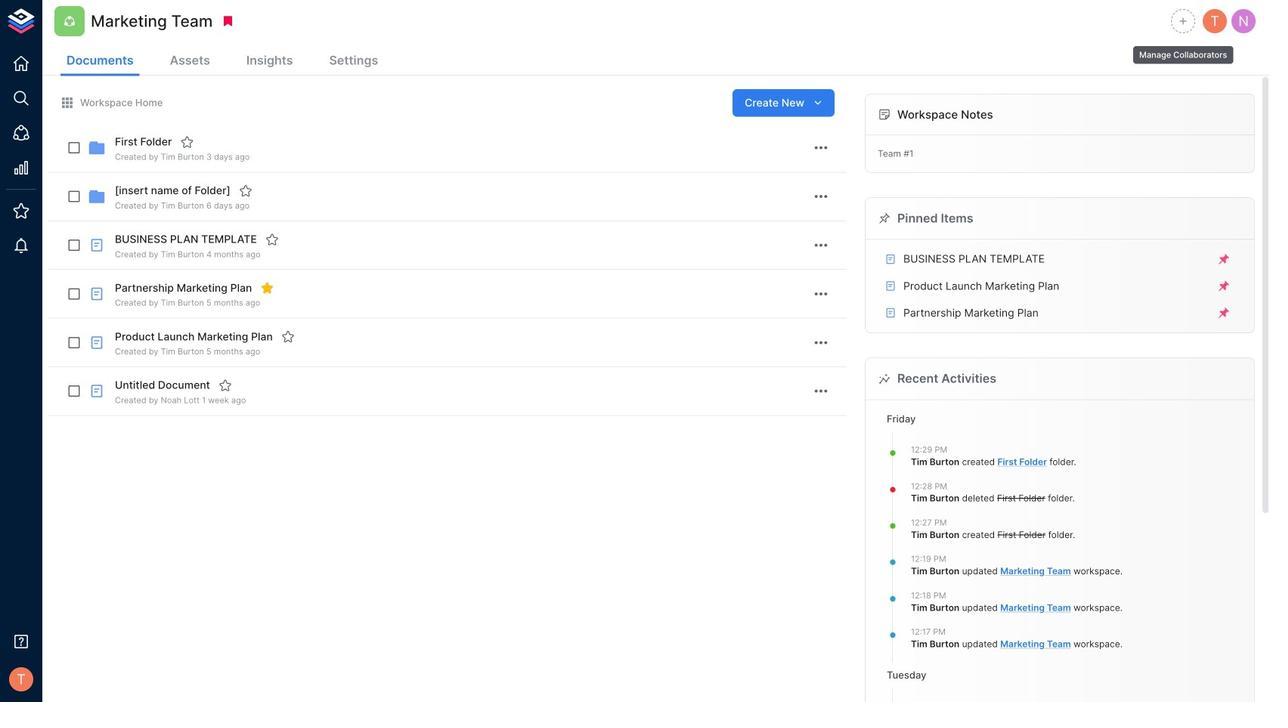 Task type: vqa. For each thing, say whether or not it's contained in the screenshot.
Favorite image
yes



Task type: describe. For each thing, give the bounding box(es) containing it.
2 unpin image from the top
[[1217, 306, 1231, 320]]

unpin image
[[1217, 279, 1231, 293]]

1 vertical spatial favorite image
[[218, 379, 232, 392]]

1 unpin image from the top
[[1217, 253, 1231, 266]]

1 horizontal spatial favorite image
[[239, 184, 252, 198]]

remove bookmark image
[[221, 14, 235, 28]]

remove favorite image
[[260, 281, 274, 295]]



Task type: locate. For each thing, give the bounding box(es) containing it.
0 horizontal spatial favorite image
[[180, 135, 194, 149]]

0 vertical spatial favorite image
[[180, 135, 194, 149]]

1 horizontal spatial favorite image
[[265, 233, 279, 246]]

favorite image
[[180, 135, 194, 149], [265, 233, 279, 246], [281, 330, 295, 344]]

tooltip
[[1132, 36, 1235, 65]]

2 horizontal spatial favorite image
[[281, 330, 295, 344]]

2 vertical spatial favorite image
[[281, 330, 295, 344]]

unpin image down unpin image
[[1217, 306, 1231, 320]]

1 vertical spatial favorite image
[[265, 233, 279, 246]]

0 vertical spatial favorite image
[[239, 184, 252, 198]]

0 vertical spatial unpin image
[[1217, 253, 1231, 266]]

0 horizontal spatial favorite image
[[218, 379, 232, 392]]

unpin image
[[1217, 253, 1231, 266], [1217, 306, 1231, 320]]

favorite image
[[239, 184, 252, 198], [218, 379, 232, 392]]

1 vertical spatial unpin image
[[1217, 306, 1231, 320]]

unpin image up unpin image
[[1217, 253, 1231, 266]]



